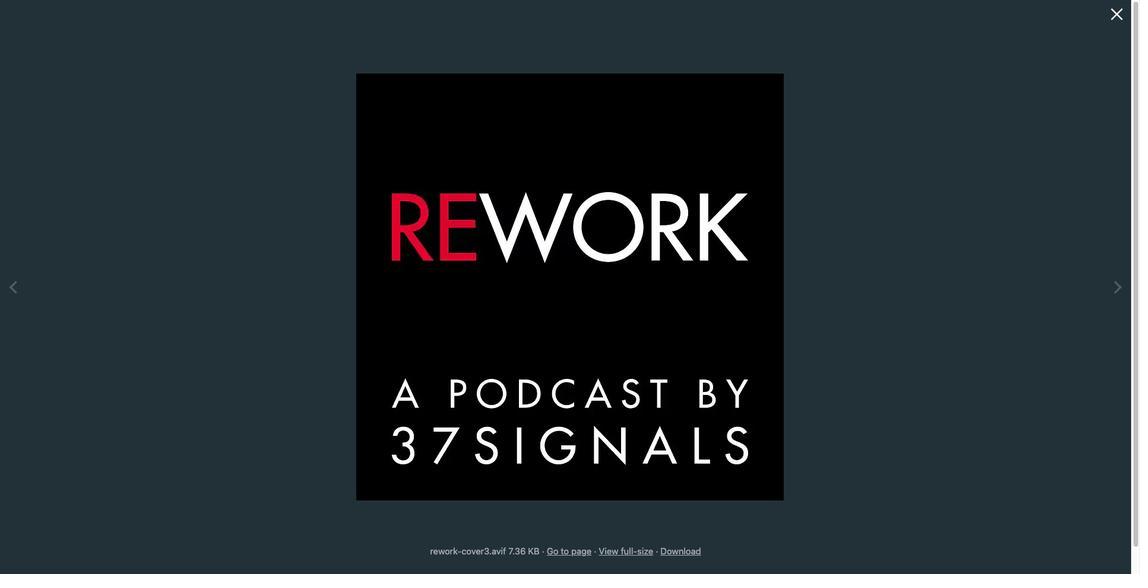 Task type: locate. For each thing, give the bounding box(es) containing it.
regular
[[574, 248, 597, 257]]

1 horizontal spatial rework-
[[661, 213, 693, 222]]

run
[[544, 220, 555, 229]]

0 vertical spatial special
[[530, 183, 554, 192]]

1 vertical spatial the
[[465, 239, 476, 248]]

a up the better
[[530, 202, 534, 211]]

cover3.avif up cheryl walters icon
[[655, 222, 700, 232]]

the
[[475, 220, 485, 229], [465, 239, 476, 248], [571, 276, 582, 285]]

special
[[530, 183, 554, 192], [530, 267, 554, 276]]

next
[[559, 239, 573, 248]]

episode.
[[530, 257, 559, 266]]

a up work
[[586, 202, 590, 211]]

where
[[442, 211, 462, 220]]

a
[[530, 202, 534, 211], [586, 202, 590, 211]]

cover3.avif left the 7.36 on the left bottom of page
[[462, 546, 506, 557]]

interviewed
[[530, 276, 569, 285]]

another
[[546, 248, 572, 257]]

we're
[[464, 211, 482, 220]]

0 vertical spatial the
[[475, 220, 485, 229]]

keeping
[[418, 220, 445, 229]]

0 horizontal spatial cover3.avif
[[462, 546, 506, 557]]

here's
[[418, 211, 440, 220]]

the right in
[[465, 239, 476, 248]]

to
[[563, 174, 570, 183], [567, 211, 574, 220], [564, 295, 570, 303], [561, 546, 569, 557]]

to right go
[[561, 546, 569, 557]]

main element
[[0, 0, 1131, 23]]

0 horizontal spatial a
[[530, 202, 534, 211]]

view
[[599, 546, 618, 557]]

1 vertical spatial of
[[466, 220, 473, 229]]

rework- cover3.avif
[[655, 213, 700, 232]]

0 vertical spatial rework-
[[661, 213, 693, 222]]

rework- inside rework- cover3.avif
[[661, 213, 693, 222]]

of down we're
[[466, 220, 473, 229]]

2 vertical spatial the
[[571, 276, 582, 285]]

business.
[[530, 230, 562, 239]]

1 vertical spatial cover3.avif
[[462, 546, 506, 557]]

view full-size
[[599, 546, 653, 557]]

show.
[[418, 248, 437, 257]]

special up episode
[[530, 183, 554, 192]]

of down bonus
[[558, 193, 565, 202]]

of down interviewed
[[562, 285, 568, 294]]

track
[[447, 220, 464, 229]]

0 horizontal spatial rework-
[[430, 546, 462, 557]]

using
[[437, 239, 455, 248]]

kb
[[528, 546, 539, 557]]

0 vertical spatial of
[[558, 193, 565, 202]]

rework-
[[661, 213, 693, 222], [430, 546, 462, 557]]

of
[[558, 193, 565, 202], [466, 220, 473, 229], [562, 285, 568, 294]]

with
[[530, 248, 544, 257]]

1 a from the left
[[530, 202, 534, 211]]

back
[[540, 239, 557, 248]]

full-
[[621, 546, 637, 557]]

been
[[418, 239, 435, 248]]

1 horizontal spatial cover3.avif
[[655, 222, 700, 232]]

special down episode.
[[530, 267, 554, 276]]

notes: here's where we're keeping track of the licensed music we've been using in the show.
[[418, 202, 489, 257]]

go to page link
[[547, 546, 592, 557]]

music
[[448, 230, 468, 239]]

the inside welcome to this special bonus episode of rework, a podcast about a better way to work and run your business. rework be back next week with another regular episode. for today's special edition, i interviewed the founders of 37signals to d...
[[571, 276, 582, 285]]

cover3.avif
[[655, 222, 700, 232], [462, 546, 506, 557]]

notes:
[[418, 202, 442, 211]]

of inside notes: here's where we're keeping track of the licensed music we've been using in the show.
[[466, 220, 473, 229]]

1 horizontal spatial a
[[586, 202, 590, 211]]

files
[[578, 69, 619, 91]]

go
[[547, 546, 558, 557]]

we've
[[470, 230, 489, 239]]

2 a from the left
[[586, 202, 590, 211]]

rework,
[[567, 193, 600, 202]]

37signals
[[530, 295, 562, 303]]

0 vertical spatial cover3.avif
[[655, 222, 700, 232]]

and
[[530, 220, 542, 229]]

today's
[[574, 257, 598, 266]]

this
[[572, 174, 584, 183]]

the down edition,
[[571, 276, 582, 285]]

1 vertical spatial special
[[530, 267, 554, 276]]

rework- for rework- cover3.avif
[[661, 213, 693, 222]]

1 vertical spatial rework-
[[430, 546, 462, 557]]

licensed
[[418, 230, 446, 239]]

edition,
[[556, 267, 581, 276]]

the up we've
[[475, 220, 485, 229]]

1 special from the top
[[530, 183, 554, 192]]



Task type: vqa. For each thing, say whether or not it's contained in the screenshot.
2nd SPECIAL from the bottom of the Welcome To This Special Bonus Episode Of Rework, A Podcast About A Better Way To Work And Run Your Business. Rework Be Back Next Week With Another Regular Episode. For Today'S Special Edition, I Interviewed The Founders Of 37Signals To D...
yes



Task type: describe. For each thing, give the bounding box(es) containing it.
cover3.avif for rework- cover3.avif
[[655, 222, 700, 232]]

download
[[661, 546, 701, 557]]

welcome to this special bonus episode of rework, a podcast about a better way to work and run your business. rework be back next week with another regular episode. for today's special edition, i interviewed the founders of 37signals to d...
[[530, 174, 600, 303]]

view full-size link
[[599, 546, 653, 557]]

in
[[457, 239, 463, 248]]

1
[[635, 244, 637, 250]]

work
[[576, 211, 592, 220]]

7.36
[[508, 546, 526, 557]]

download link
[[661, 546, 701, 557]]

d...
[[572, 295, 583, 303]]

about
[[565, 202, 584, 211]]

founders
[[530, 285, 560, 294]]

james peterson image
[[1109, 3, 1126, 21]]

welcome to this special bonus episode of rework, a podcast about a better way to work and run your business. rework be back next week with another regular episode. for today's special edition, i interviewed the founders of 37signals to d... link
[[516, 122, 615, 304]]

your
[[557, 220, 572, 229]]

docs
[[512, 69, 557, 91]]

week
[[575, 239, 592, 248]]

episode
[[530, 193, 556, 202]]

welcome
[[530, 174, 561, 183]]

of for podcast
[[558, 193, 565, 202]]

way
[[552, 211, 565, 220]]

bonus
[[556, 183, 576, 192]]

docs & files
[[512, 69, 619, 91]]

rework- for rework-cover3.avif 7.36 kb go to page
[[430, 546, 462, 557]]

rework-cover3.avif 7.36 kb go to page
[[430, 546, 592, 557]]

of for music
[[466, 220, 473, 229]]

2 special from the top
[[530, 267, 554, 276]]

&
[[561, 69, 574, 91]]

cheryl walters image
[[645, 241, 656, 253]]

breadcrumb element
[[266, 31, 865, 57]]

to up bonus
[[563, 174, 570, 183]]

cover3.avif for rework-cover3.avif 7.36 kb go to page
[[462, 546, 506, 557]]

page
[[571, 546, 592, 557]]

i
[[583, 267, 585, 276]]

to down about
[[567, 211, 574, 220]]

annie bryan image
[[533, 241, 545, 253]]

size
[[637, 546, 653, 557]]

podcast
[[536, 202, 563, 211]]

be
[[530, 239, 538, 248]]

to left the d...
[[564, 295, 570, 303]]

2 vertical spatial of
[[562, 285, 568, 294]]

better
[[530, 211, 550, 220]]

for
[[561, 257, 572, 266]]

rework
[[564, 230, 594, 239]]



